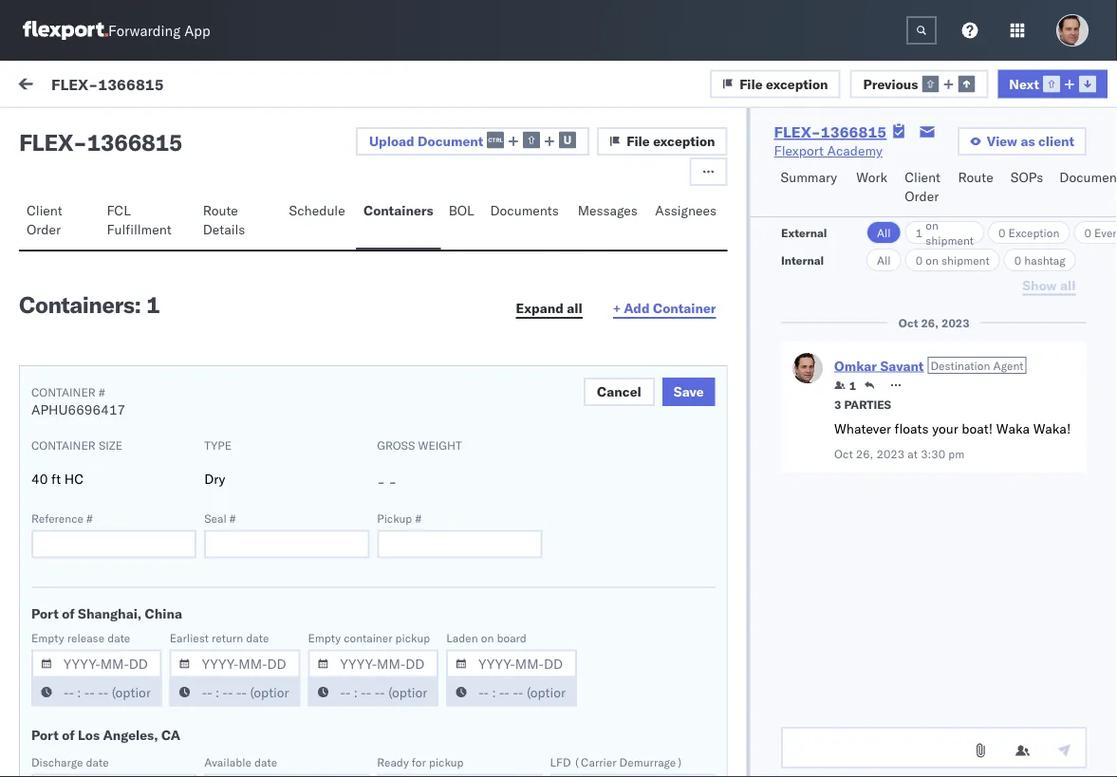 Task type: locate. For each thing, give the bounding box(es) containing it.
forwarding
[[108, 21, 181, 39]]

route up details
[[203, 202, 238, 219]]

# for pickup #
[[415, 512, 422, 526]]

0 vertical spatial internal
[[127, 121, 174, 137]]

exception: down fcl
[[60, 238, 128, 255]]

document down client
[[1060, 169, 1118, 186]]

omkar savant up angeles,
[[92, 680, 177, 697]]

client right work button
[[905, 169, 941, 186]]

flexport academy
[[775, 142, 883, 159]]

0 vertical spatial route
[[959, 169, 994, 186]]

work inside work button
[[857, 169, 888, 186]]

pickup right the for
[[429, 756, 464, 770]]

1 horizontal spatial this
[[209, 485, 235, 502]]

0 vertical spatial 458574
[[911, 344, 961, 361]]

1 458574 from the top
[[911, 344, 961, 361]]

that inside longer than please note that this may impact your shipment's final delivery date. we appreciate your understanding and will update you with the status of your shipment as soon as possible.
[[131, 523, 155, 540]]

0
[[999, 226, 1006, 240], [1084, 226, 1092, 240], [916, 253, 923, 267], [1015, 253, 1022, 267]]

(0) for external (0)
[[84, 121, 108, 137]]

we up will
[[172, 542, 191, 559]]

0 vertical spatial flex-1366815
[[51, 74, 164, 93]]

external for external
[[781, 226, 827, 240]]

document inside button
[[418, 133, 484, 149]]

on left board on the left bottom
[[481, 632, 494, 646]]

shipment inside longer than please note that this may impact your shipment's final delivery date. we appreciate your understanding and will update you with the status of your shipment as soon as possible.
[[143, 580, 199, 597]]

client order button left fcl
[[19, 194, 99, 250]]

1 -- : -- -- (optional) text field from the left
[[308, 679, 439, 707]]

1 horizontal spatial -- : -- -- (optional) text field
[[447, 679, 577, 707]]

-- : -- -- (optional) text field up los at the left of the page
[[31, 679, 162, 707]]

expand all button
[[505, 295, 594, 323]]

1 vertical spatial work
[[915, 165, 940, 179]]

exception: for exception: unknown customs hold type
[[60, 238, 128, 255]]

2 -- : -- -- (optional) text field from the left
[[170, 679, 301, 707]]

26, inside whatever floats your boat! waka waka! oct 26, 2023 at 3:30 pm
[[856, 447, 874, 461]]

aphu6696417
[[31, 401, 126, 418]]

0 vertical spatial this
[[57, 381, 83, 397]]

savant
[[136, 206, 177, 222], [136, 310, 177, 327], [880, 357, 924, 374], [136, 434, 177, 450], [136, 557, 177, 574], [136, 680, 177, 697]]

of
[[98, 580, 110, 597], [62, 605, 75, 622], [62, 727, 75, 744]]

-- : -- -- (optional) text field
[[31, 679, 162, 707], [170, 679, 301, 707]]

pm for @
[[507, 696, 527, 712]]

work for my
[[54, 73, 103, 99]]

return
[[212, 632, 243, 646]]

route down view at the top of the page
[[959, 169, 994, 186]]

forwarding app link
[[23, 21, 211, 40]]

work for related
[[915, 165, 940, 179]]

that
[[183, 466, 207, 483], [131, 523, 155, 540]]

savant up ca
[[136, 680, 177, 697]]

discharge
[[31, 756, 83, 770]]

1 inside button
[[849, 378, 856, 393]]

all button for 1
[[867, 221, 902, 244]]

date right available
[[255, 756, 277, 770]]

1 vertical spatial port
[[31, 727, 59, 744]]

1 horizontal spatial 2023
[[942, 316, 970, 330]]

40
[[31, 471, 48, 487]]

# for reference #
[[86, 512, 93, 526]]

oct 26, 2023, 2:45 pm pdt
[[385, 344, 555, 361], [385, 468, 555, 484]]

pickup
[[377, 512, 412, 526]]

reference
[[31, 512, 83, 526]]

1 pdt from the top
[[530, 230, 555, 247]]

shipment down 2271801
[[942, 253, 990, 267]]

client order button up 1 on shipment
[[898, 161, 951, 217]]

pm for exception:
[[507, 230, 527, 247]]

note
[[100, 523, 127, 540]]

0 left exception
[[999, 226, 1006, 240]]

None text field
[[31, 530, 197, 559], [377, 530, 543, 559], [781, 727, 1087, 769], [31, 530, 197, 559], [377, 530, 543, 559], [781, 727, 1087, 769]]

1366815
[[98, 74, 164, 93], [821, 123, 887, 142], [87, 128, 183, 157]]

related work item/shipment
[[873, 165, 1021, 179]]

1 vertical spatial file exception
[[627, 133, 716, 150]]

shipment for 0 on shipment
[[942, 253, 990, 267]]

2 all button from the top
[[867, 249, 902, 272]]

pickup
[[396, 632, 430, 646], [429, 756, 464, 770]]

1 vertical spatial oct 26, 2023, 2:45 pm pdt
[[385, 468, 555, 484]]

yyyy-mm-dd text field down return
[[170, 650, 301, 679]]

bol button
[[441, 194, 483, 250]]

omkar savant up (air
[[92, 557, 177, 574]]

1 vertical spatial 2:45
[[475, 468, 504, 484]]

0 vertical spatial work
[[54, 73, 103, 99]]

2 flex- 458574 from the top
[[872, 468, 961, 484]]

1 empty from the left
[[31, 632, 64, 646]]

omkar savant up great
[[92, 310, 177, 327]]

yyyy-mm-dd text field down the "lfd (carrier demurrage)" on the bottom of the page
[[550, 775, 716, 778]]

0 horizontal spatial file exception
[[627, 133, 716, 150]]

1 vertical spatial all button
[[867, 249, 902, 272]]

2 all from the top
[[877, 253, 891, 267]]

0 vertical spatial pickup
[[396, 632, 430, 646]]

as down you
[[252, 580, 266, 597]]

work
[[54, 73, 103, 99], [915, 165, 940, 179]]

omkar savant for exception:
[[92, 206, 177, 222]]

omkar savant up unknown
[[92, 206, 177, 222]]

1 exception: from the top
[[60, 238, 128, 255]]

1 up the 0 on shipment
[[916, 226, 923, 240]]

1 vertical spatial internal
[[781, 253, 824, 267]]

flex- down work button
[[872, 230, 911, 247]]

2 pdt from the top
[[530, 344, 555, 361]]

5 2023, from the top
[[434, 696, 471, 712]]

assignees
[[656, 202, 717, 219]]

documents
[[490, 202, 559, 219]]

2023, down bol
[[434, 230, 471, 247]]

this
[[57, 381, 83, 397], [209, 485, 235, 502]]

0 horizontal spatial work
[[184, 78, 215, 94]]

omkar up unknown
[[92, 206, 132, 222]]

omkar down note
[[92, 557, 132, 574]]

work button
[[849, 161, 898, 217]]

0 horizontal spatial internal
[[127, 121, 174, 137]]

# inside container # aphu6696417
[[99, 386, 105, 400]]

0 horizontal spatial document
[[418, 133, 484, 149]]

oct 26, 2023, 2:44 pm pdt
[[385, 591, 555, 608], [385, 696, 555, 712]]

1 omkar savant from the top
[[92, 206, 177, 222]]

1 oct 26, 2023, 2:44 pm pdt from the top
[[385, 591, 555, 608]]

0 horizontal spatial work
[[54, 73, 103, 99]]

1 horizontal spatial work
[[857, 169, 888, 186]]

(0) right the flex
[[84, 121, 108, 137]]

2 empty from the left
[[308, 632, 341, 646]]

omkar up a
[[92, 310, 132, 327]]

yyyy-mm-dd text field for date
[[31, 775, 197, 778]]

this up longer
[[209, 485, 235, 502]]

1 vertical spatial flex- 458574
[[872, 468, 961, 484]]

shanghai,
[[78, 605, 142, 622]]

flex- right my
[[51, 74, 98, 93]]

exception up flex-1366815 link
[[767, 75, 829, 92]]

2023, for exception:
[[434, 230, 471, 247]]

port for port of los angeles, ca
[[31, 727, 59, 744]]

3 pm from the top
[[507, 468, 527, 484]]

0 vertical spatial work
[[184, 78, 215, 94]]

on inside 1 on shipment
[[926, 218, 939, 232]]

- -
[[377, 473, 397, 490]]

1 pm from the top
[[507, 230, 527, 247]]

1 vertical spatial route
[[203, 202, 238, 219]]

0 left even
[[1084, 226, 1092, 240]]

all for 1
[[877, 226, 891, 240]]

flexport. image
[[23, 21, 108, 40]]

0 vertical spatial 2:45
[[475, 344, 504, 361]]

1 horizontal spatial we
[[172, 542, 191, 559]]

2 2023, from the top
[[434, 344, 471, 361]]

oct down containers
[[385, 230, 407, 247]]

0 vertical spatial 2023
[[942, 316, 970, 330]]

0 left hashtag
[[1015, 253, 1022, 267]]

1 horizontal spatial file
[[740, 75, 763, 92]]

your up pm
[[932, 421, 958, 437]]

internal
[[127, 121, 174, 137], [781, 253, 824, 267]]

0 horizontal spatial (0)
[[84, 121, 108, 137]]

1 horizontal spatial empty
[[308, 632, 341, 646]]

flexport academy link
[[775, 142, 883, 161]]

of for los
[[62, 727, 75, 744]]

flex-1366815
[[51, 74, 164, 93], [775, 123, 887, 142]]

agent
[[993, 359, 1024, 373]]

external down my work
[[30, 121, 80, 137]]

type up dry
[[204, 439, 232, 453]]

1 2:44 from the top
[[475, 591, 504, 608]]

client order right work button
[[905, 169, 941, 205]]

empty for empty release date
[[31, 632, 64, 646]]

1 vertical spatial oct 26, 2023, 2:44 pm pdt
[[385, 696, 555, 712]]

exception: inside exception: (air recovery) schedule delay: terminal - cargo availability
[[60, 590, 128, 606]]

1 vertical spatial flex-1366815
[[775, 123, 887, 142]]

ready for pickup
[[377, 756, 464, 770]]

oct 26, 2023, 2:45 pm pdt down weight
[[385, 468, 555, 484]]

1 horizontal spatial document
[[1060, 169, 1118, 186]]

1 vertical spatial client
[[27, 202, 62, 219]]

2:44 up laden on board
[[475, 591, 504, 608]]

0 horizontal spatial route
[[203, 202, 238, 219]]

0 vertical spatial we
[[57, 466, 76, 483]]

1 (0) from the left
[[84, 121, 108, 137]]

we
[[57, 466, 76, 483], [172, 542, 191, 559]]

empty for empty container pickup
[[308, 632, 341, 646]]

-- : -- -- (optional) text field for container
[[308, 679, 439, 707]]

0 vertical spatial oct 26, 2023, 2:45 pm pdt
[[385, 344, 555, 361]]

route button
[[951, 161, 1004, 217]]

0 on shipment
[[916, 253, 990, 267]]

of down "understanding"
[[98, 580, 110, 597]]

1 port from the top
[[31, 605, 59, 622]]

of for shanghai,
[[62, 605, 75, 622]]

flex- 458574 down oct 26, 2023
[[872, 344, 961, 361]]

1 horizontal spatial client
[[905, 169, 941, 186]]

0 vertical spatial all
[[877, 226, 891, 240]]

ft
[[51, 471, 61, 487]]

are
[[79, 466, 98, 483]]

shipment
[[926, 233, 974, 247], [942, 253, 990, 267], [143, 580, 199, 597]]

(0) for internal (0)
[[177, 121, 202, 137]]

26,
[[410, 230, 431, 247], [921, 316, 939, 330], [410, 344, 431, 361], [856, 447, 874, 461], [410, 468, 431, 484], [410, 591, 431, 608], [410, 696, 431, 712]]

that down cargo
[[131, 523, 155, 540]]

2 vertical spatial of
[[62, 727, 75, 744]]

route inside route details
[[203, 202, 238, 219]]

1 horizontal spatial client order button
[[898, 161, 951, 217]]

add
[[624, 300, 650, 317]]

empty left release
[[31, 632, 64, 646]]

1 horizontal spatial internal
[[781, 253, 824, 267]]

1 horizontal spatial file exception
[[740, 75, 829, 92]]

oct 26, 2023, 2:44 pm pdt down laden
[[385, 696, 555, 712]]

0 vertical spatial 2:44
[[475, 591, 504, 608]]

type right hold
[[286, 238, 316, 255]]

2 horizontal spatial as
[[1021, 133, 1036, 150]]

458574
[[911, 344, 961, 361], [911, 468, 961, 484]]

3 pdt from the top
[[530, 468, 555, 484]]

flex-1366815 down forwarding app link
[[51, 74, 164, 93]]

1 vertical spatial of
[[62, 605, 75, 622]]

1 horizontal spatial client order
[[905, 169, 941, 205]]

2 exception: from the top
[[60, 590, 128, 606]]

flex- 458574
[[872, 344, 961, 361], [872, 468, 961, 484]]

omkar up we are notifying at the bottom of the page
[[92, 434, 132, 450]]

pm
[[507, 230, 527, 247], [507, 344, 527, 361], [507, 468, 527, 484], [507, 591, 527, 608], [507, 696, 527, 712]]

internal down summary button
[[781, 253, 824, 267]]

0 vertical spatial file
[[740, 75, 763, 92]]

0 horizontal spatial -- : -- -- (optional) text field
[[31, 679, 162, 707]]

your
[[932, 421, 958, 437], [211, 466, 237, 483], [257, 523, 283, 540], [261, 542, 288, 559], [113, 580, 140, 597]]

yyyy-mm-dd text field for release
[[31, 650, 162, 679]]

3 omkar savant from the top
[[92, 434, 177, 450]]

-- : -- -- (optional) text field down empty container pickup
[[308, 679, 439, 707]]

earliest
[[170, 632, 209, 646]]

yyyy-mm-dd text field for port of los angeles, ca
[[550, 775, 716, 778]]

# for container # aphu6696417
[[99, 386, 105, 400]]

26, down the gross weight
[[410, 468, 431, 484]]

2 -- : -- -- (optional) text field from the left
[[447, 679, 577, 707]]

port of los angeles, ca
[[31, 727, 181, 744]]

0 vertical spatial container
[[653, 300, 717, 317]]

2023 inside whatever floats your boat! waka waka! oct 26, 2023 at 3:30 pm
[[877, 447, 905, 461]]

0 vertical spatial all button
[[867, 221, 902, 244]]

internal inside button
[[127, 121, 174, 137]]

1 vertical spatial order
[[27, 221, 61, 238]]

internal down import
[[127, 121, 174, 137]]

release
[[67, 632, 105, 646]]

1 horizontal spatial external
[[781, 226, 827, 240]]

file exception up category in the right of the page
[[627, 133, 716, 150]]

4 resize handle column header from the left
[[1084, 159, 1106, 748]]

1 vertical spatial all
[[877, 253, 891, 267]]

3 2023, from the top
[[434, 468, 471, 484]]

0 horizontal spatial this
[[57, 381, 83, 397]]

2023
[[942, 316, 970, 330], [877, 447, 905, 461]]

1 vertical spatial container
[[31, 386, 96, 400]]

YYYY-MM-DD text field
[[447, 650, 577, 679], [204, 775, 370, 778], [550, 775, 716, 778]]

import work button
[[133, 61, 223, 112]]

destination
[[931, 359, 990, 373]]

1 vertical spatial pickup
[[429, 756, 464, 770]]

1366815 down forwarding
[[98, 74, 164, 93]]

2:44 down laden on board
[[475, 696, 504, 712]]

2 2:44 from the top
[[475, 696, 504, 712]]

-- : -- -- (optional) text field for return
[[170, 679, 301, 707]]

container inside container # aphu6696417
[[31, 386, 96, 400]]

3 resize handle column header from the left
[[840, 159, 863, 748]]

category
[[629, 165, 676, 179]]

on
[[926, 218, 939, 232], [926, 253, 939, 267], [481, 632, 494, 646]]

pickup for port of los angeles, ca
[[429, 756, 464, 770]]

hashtag
[[1025, 253, 1066, 267]]

shipment up the 0 on shipment
[[926, 233, 974, 247]]

external inside external (0) button
[[30, 121, 80, 137]]

2 2:45 from the top
[[475, 468, 504, 484]]

of left los at the left of the page
[[62, 727, 75, 744]]

0 down flex- 2271801
[[916, 253, 923, 267]]

0 vertical spatial schedule
[[289, 202, 345, 219]]

0 horizontal spatial exception
[[654, 133, 716, 150]]

upload
[[369, 133, 415, 149]]

# right the is
[[99, 386, 105, 400]]

5 pdt from the top
[[530, 696, 555, 712]]

YYYY-MM-DD text field
[[31, 650, 162, 679], [170, 650, 301, 679], [308, 650, 439, 679], [31, 775, 197, 778], [377, 775, 543, 778]]

established,
[[57, 400, 131, 416]]

0 horizontal spatial that
[[131, 523, 155, 540]]

0 horizontal spatial -- : -- -- (optional) text field
[[308, 679, 439, 707]]

2 458574 from the top
[[911, 468, 961, 484]]

oct up empty container pickup
[[385, 591, 407, 608]]

yyyy-mm-dd text field down empty container pickup
[[308, 650, 439, 679]]

pdt for exception:
[[530, 230, 555, 247]]

1 2:45 from the top
[[475, 344, 504, 361]]

1 all button from the top
[[867, 221, 902, 244]]

external for external (0)
[[30, 121, 80, 137]]

sops
[[1011, 169, 1044, 186]]

container for container size
[[31, 439, 96, 453]]

omkar savant for @
[[92, 680, 177, 697]]

shipment inside 1 on shipment
[[926, 233, 974, 247]]

empty release date
[[31, 632, 130, 646]]

0 horizontal spatial as
[[203, 580, 216, 597]]

2 vertical spatial shipment
[[143, 580, 199, 597]]

1
[[331, 78, 339, 94], [916, 226, 923, 240], [146, 291, 160, 319], [849, 378, 856, 393]]

1 horizontal spatial (0)
[[177, 121, 202, 137]]

1 vertical spatial external
[[781, 226, 827, 240]]

None text field
[[907, 16, 937, 45], [204, 530, 370, 559], [907, 16, 937, 45], [204, 530, 370, 559]]

schedule down you
[[232, 590, 291, 606]]

1 vertical spatial shipment
[[942, 253, 990, 267]]

external down summary button
[[781, 226, 827, 240]]

# right pickup
[[415, 512, 422, 526]]

26, up the gross weight
[[410, 344, 431, 361]]

0 horizontal spatial file
[[627, 133, 650, 150]]

5 omkar savant from the top
[[92, 680, 177, 697]]

work down the academy
[[857, 169, 888, 186]]

0 for 0 exception
[[999, 226, 1006, 240]]

oct down whatever
[[834, 447, 853, 461]]

upload document
[[369, 133, 484, 149]]

0 horizontal spatial client order
[[27, 202, 62, 238]]

2 port from the top
[[31, 727, 59, 744]]

0 vertical spatial that
[[183, 466, 207, 483]]

route details
[[203, 202, 245, 238]]

5 pm from the top
[[507, 696, 527, 712]]

0 vertical spatial exception:
[[60, 238, 128, 255]]

status
[[57, 580, 94, 597]]

route
[[959, 169, 994, 186], [203, 202, 238, 219]]

1 all from the top
[[877, 226, 891, 240]]

0 vertical spatial port
[[31, 605, 59, 622]]

1 vertical spatial we
[[172, 542, 191, 559]]

| 1 filter applied
[[323, 78, 419, 94]]

pickup right "container"
[[396, 632, 430, 646]]

1 -- : -- -- (optional) text field from the left
[[31, 679, 162, 707]]

0 vertical spatial of
[[98, 580, 110, 597]]

0 horizontal spatial client
[[27, 202, 62, 219]]

1 vertical spatial 458574
[[911, 468, 961, 484]]

0 vertical spatial shipment
[[926, 233, 974, 247]]

type
[[286, 238, 316, 255], [204, 439, 232, 453]]

1 horizontal spatial route
[[959, 169, 994, 186]]

1 vertical spatial exception
[[654, 133, 716, 150]]

your up longer
[[211, 466, 237, 483]]

0 horizontal spatial external
[[30, 121, 80, 137]]

assignees button
[[648, 194, 728, 250]]

1 horizontal spatial flex-1366815
[[775, 123, 887, 142]]

client down the flex
[[27, 202, 62, 219]]

-- : -- -- (optional) text field
[[308, 679, 439, 707], [447, 679, 577, 707]]

work up external (0)
[[54, 73, 103, 99]]

oct 26, 2023, 2:45 pm pdt down expand
[[385, 344, 555, 361]]

1 horizontal spatial type
[[286, 238, 316, 255]]

1 vertical spatial exception:
[[60, 590, 128, 606]]

(0) down import work button
[[177, 121, 202, 137]]

omkar
[[92, 206, 132, 222], [92, 310, 132, 327], [834, 357, 877, 374], [92, 434, 132, 450], [92, 557, 132, 574], [92, 680, 132, 697]]

internal (0) button
[[120, 112, 213, 149]]

+ add container button
[[602, 295, 728, 323]]

delayed. this unloading cargo
[[57, 485, 235, 521]]

yyyy-mm-dd text field for return
[[170, 650, 301, 679]]

document right the upload
[[418, 133, 484, 149]]

yyyy-mm-dd text field down the ready for pickup
[[377, 775, 543, 778]]

container right add
[[653, 300, 717, 317]]

0 vertical spatial exception
[[767, 75, 829, 92]]

1 vertical spatial 2023
[[877, 447, 905, 461]]

this is a great established, partnership.
[[57, 381, 141, 435]]

1 2023, from the top
[[434, 230, 471, 247]]

1 horizontal spatial -- : -- -- (optional) text field
[[170, 679, 301, 707]]

2023, for @
[[434, 696, 471, 712]]

1 vertical spatial that
[[131, 523, 155, 540]]

port down "status"
[[31, 605, 59, 622]]

flexport
[[775, 142, 824, 159]]

1 vertical spatial this
[[209, 485, 235, 502]]

2023 up destination
[[942, 316, 970, 330]]

4 2023, from the top
[[434, 591, 471, 608]]

1 horizontal spatial that
[[183, 466, 207, 483]]

1 up 3 parties button
[[849, 378, 856, 393]]

container
[[344, 632, 393, 646]]

2023 left at
[[877, 447, 905, 461]]

26, up the ready for pickup
[[410, 696, 431, 712]]

your inside that your devan
[[211, 466, 237, 483]]

china
[[145, 605, 182, 622]]

all button down work button
[[867, 221, 902, 244]]

all button
[[867, 221, 902, 244], [867, 249, 902, 272]]

1 vertical spatial 2:44
[[475, 696, 504, 712]]

yyyy-mm-dd text field down board on the left bottom
[[447, 650, 577, 679]]

documents button
[[483, 194, 571, 250]]

all button for 0
[[867, 249, 902, 272]]

omkar savant destination agent
[[834, 357, 1024, 374]]

1 vertical spatial schedule
[[232, 590, 291, 606]]

your inside whatever floats your boat! waka waka! oct 26, 2023 at 3:30 pm
[[932, 421, 958, 437]]

resize handle column header
[[354, 159, 376, 748], [597, 159, 620, 748], [840, 159, 863, 748], [1084, 159, 1106, 748]]

2 (0) from the left
[[177, 121, 202, 137]]

date
[[107, 632, 130, 646], [246, 632, 269, 646], [86, 756, 109, 770], [255, 756, 277, 770]]



Task type: describe. For each thing, give the bounding box(es) containing it.
0 hashtag
[[1015, 253, 1066, 267]]

upload document button
[[356, 127, 590, 156]]

client
[[1039, 133, 1075, 150]]

exception: (air recovery) schedule delay: terminal - cargo availability
[[57, 590, 333, 625]]

your up "with"
[[261, 542, 288, 559]]

3:30
[[921, 447, 946, 461]]

of inside longer than please note that this may impact your shipment's final delivery date. we appreciate your understanding and will update you with the status of your shipment as soon as possible.
[[98, 580, 110, 597]]

omkar up 1 button at the right of the page
[[834, 357, 877, 374]]

2:46
[[475, 230, 504, 247]]

-- : -- -- (optional) text field for release
[[31, 679, 162, 707]]

0 for 0 on shipment
[[916, 253, 923, 267]]

parties
[[844, 397, 891, 412]]

all
[[567, 300, 583, 317]]

cancel
[[597, 384, 642, 400]]

work inside import work button
[[184, 78, 215, 94]]

internal (0)
[[127, 121, 202, 137]]

container for container # aphu6696417
[[31, 386, 96, 400]]

0 vertical spatial client
[[905, 169, 941, 186]]

your down than
[[257, 523, 283, 540]]

yyyy-mm-dd text field for port of shanghai, china
[[447, 650, 577, 679]]

weight
[[418, 439, 462, 453]]

-- : -- -- (optional) text field for on
[[447, 679, 577, 707]]

on for 0
[[926, 253, 939, 267]]

exception: unknown customs hold type
[[60, 238, 316, 255]]

0 horizontal spatial client order button
[[19, 194, 99, 250]]

+
[[613, 300, 621, 317]]

this inside delayed. this unloading cargo
[[209, 485, 235, 502]]

omkar savant button
[[834, 357, 924, 374]]

laden on board
[[447, 632, 527, 646]]

as inside button
[[1021, 133, 1036, 150]]

devan
[[57, 485, 93, 502]]

savant up unknown
[[136, 206, 177, 222]]

containers: 1
[[19, 291, 160, 319]]

understanding
[[57, 561, 144, 578]]

pdt for we
[[530, 468, 555, 484]]

1366815 down import
[[87, 128, 183, 157]]

lfd (carrier demurrage)
[[550, 756, 683, 770]]

flex
[[19, 128, 73, 157]]

this inside this is a great established, partnership.
[[57, 381, 83, 397]]

pdt for @
[[530, 696, 555, 712]]

availability
[[168, 609, 240, 625]]

date.
[[137, 542, 168, 559]]

1 flex- 458574 from the top
[[872, 344, 961, 361]]

route for route details
[[203, 202, 238, 219]]

impact
[[213, 523, 254, 540]]

date right return
[[246, 632, 269, 646]]

yyyy-mm-dd text field for for
[[377, 775, 543, 778]]

seal
[[204, 512, 227, 526]]

0 vertical spatial file exception
[[740, 75, 829, 92]]

- inside exception: (air recovery) schedule delay: terminal - cargo availability
[[116, 609, 124, 625]]

internal for internal
[[781, 253, 824, 267]]

view as client
[[988, 133, 1075, 150]]

exception
[[1009, 226, 1060, 240]]

forwarding app
[[108, 21, 211, 39]]

flex- down at
[[872, 468, 911, 484]]

pickup for port of shanghai, china
[[396, 632, 430, 646]]

board
[[497, 632, 527, 646]]

may
[[185, 523, 209, 540]]

0 horizontal spatial flex-1366815
[[51, 74, 164, 93]]

client order for right client order button
[[905, 169, 941, 205]]

floats
[[895, 421, 929, 437]]

recovery)
[[162, 590, 229, 606]]

fulfillment
[[107, 221, 172, 238]]

omkar savant for we
[[92, 434, 177, 450]]

container # aphu6696417
[[31, 386, 126, 418]]

discharge date
[[31, 756, 109, 770]]

yyyy-mm-dd text field down available date
[[204, 775, 370, 778]]

2 vertical spatial on
[[481, 632, 494, 646]]

whatever
[[834, 421, 891, 437]]

that inside that your devan
[[183, 466, 207, 483]]

summary button
[[774, 161, 849, 217]]

lfd
[[550, 756, 571, 770]]

4 pm from the top
[[507, 591, 527, 608]]

next
[[1010, 75, 1040, 92]]

schedule inside exception: (air recovery) schedule delay: terminal - cargo availability
[[232, 590, 291, 606]]

even
[[1095, 226, 1118, 240]]

document inside 'button'
[[1060, 169, 1118, 186]]

messages
[[578, 202, 638, 219]]

2 resize handle column header from the left
[[597, 159, 620, 748]]

(carrier
[[574, 756, 617, 770]]

pm for we
[[507, 468, 527, 484]]

messages button
[[571, 194, 648, 250]]

order for the left client order button
[[27, 221, 61, 238]]

4 omkar savant from the top
[[92, 557, 177, 574]]

angeles,
[[103, 727, 158, 744]]

view
[[988, 133, 1018, 150]]

the
[[297, 561, 317, 578]]

0 for 0 even
[[1084, 226, 1092, 240]]

than
[[234, 504, 261, 521]]

2271801
[[911, 230, 969, 247]]

oct down gross
[[385, 468, 407, 484]]

final
[[57, 542, 84, 559]]

route details button
[[195, 194, 282, 250]]

# for seal #
[[230, 512, 236, 526]]

oct up ready
[[385, 696, 407, 712]]

hc
[[64, 471, 84, 487]]

whatever floats your boat! waka waka! oct 26, 2023 at 3:30 pm
[[834, 421, 1071, 461]]

import
[[141, 78, 181, 94]]

will
[[174, 561, 194, 578]]

we are notifying
[[57, 466, 155, 483]]

containers button
[[356, 194, 441, 250]]

seal #
[[204, 512, 236, 526]]

1 resize handle column header from the left
[[354, 159, 376, 748]]

1 inside 1 on shipment
[[916, 226, 923, 240]]

oct up omkar savant destination agent
[[899, 316, 918, 330]]

gross
[[377, 439, 415, 453]]

oct up gross
[[385, 344, 407, 361]]

on for 1
[[926, 218, 939, 232]]

1 horizontal spatial as
[[252, 580, 266, 597]]

oct inside whatever floats your boat! waka waka! oct 26, 2023 at 3:30 pm
[[834, 447, 853, 461]]

client order for the left client order button
[[27, 202, 62, 238]]

your up shanghai,
[[113, 580, 140, 597]]

flex- up flexport
[[775, 123, 821, 142]]

possible.
[[270, 580, 324, 597]]

pm
[[949, 447, 965, 461]]

schedule inside button
[[289, 202, 345, 219]]

date down los at the left of the page
[[86, 756, 109, 770]]

route for route
[[959, 169, 994, 186]]

shipment for 1 on shipment
[[926, 233, 974, 247]]

26, up empty container pickup
[[410, 591, 431, 608]]

laden
[[447, 632, 478, 646]]

view as client button
[[958, 127, 1087, 156]]

we inside longer than please note that this may impact your shipment's final delivery date. we appreciate your understanding and will update you with the status of your shipment as soon as possible.
[[172, 542, 191, 559]]

2023, for we
[[434, 468, 471, 484]]

2 oct 26, 2023, 2:45 pm pdt from the top
[[385, 468, 555, 484]]

savant up "parties" in the right of the page
[[880, 357, 924, 374]]

unloading
[[57, 504, 117, 521]]

1 oct 26, 2023, 2:45 pm pdt from the top
[[385, 344, 555, 361]]

1 down unknown
[[146, 291, 160, 319]]

0 horizontal spatial we
[[57, 466, 76, 483]]

port for port of shanghai, china
[[31, 605, 59, 622]]

sops button
[[1004, 161, 1053, 217]]

0 vertical spatial type
[[286, 238, 316, 255]]

reference #
[[31, 512, 93, 526]]

savant down unknown
[[136, 310, 177, 327]]

2 oct 26, 2023, 2:44 pm pdt from the top
[[385, 696, 555, 712]]

savant up the notifying
[[136, 434, 177, 450]]

at
[[908, 447, 918, 461]]

1 vertical spatial type
[[204, 439, 232, 453]]

26, down containers
[[410, 230, 431, 247]]

1 vertical spatial file
[[627, 133, 650, 150]]

date down shanghai,
[[107, 632, 130, 646]]

3
[[834, 397, 841, 412]]

omkar up port of los angeles, ca
[[92, 680, 132, 697]]

customs
[[194, 238, 250, 255]]

flex-1366815 link
[[775, 123, 887, 142]]

flex- down oct 26, 2023
[[872, 344, 911, 361]]

2 omkar savant from the top
[[92, 310, 177, 327]]

details
[[203, 221, 245, 238]]

all for 0
[[877, 253, 891, 267]]

bol
[[449, 202, 475, 219]]

0 for 0 hashtag
[[1015, 253, 1022, 267]]

3 parties button
[[834, 396, 891, 412]]

order for right client order button
[[905, 188, 940, 205]]

update
[[198, 561, 240, 578]]

internal for internal (0)
[[127, 121, 174, 137]]

you
[[243, 561, 265, 578]]

4 pdt from the top
[[530, 591, 555, 608]]

summary
[[781, 169, 838, 186]]

great
[[110, 381, 141, 397]]

containers:
[[19, 291, 141, 319]]

1 right |
[[331, 78, 339, 94]]

1366815 up the academy
[[821, 123, 887, 142]]

savant up (air
[[136, 557, 177, 574]]

container inside button
[[653, 300, 717, 317]]

with
[[268, 561, 294, 578]]

save
[[674, 384, 704, 400]]

delayed.
[[155, 485, 206, 502]]

this
[[158, 523, 181, 540]]

terminal
[[57, 609, 112, 625]]

item/shipment
[[943, 165, 1021, 179]]

exception: for exception: (air recovery) schedule delay: terminal - cargo availability
[[60, 590, 128, 606]]

yyyy-mm-dd text field for container
[[308, 650, 439, 679]]

2 pm from the top
[[507, 344, 527, 361]]

1 on shipment
[[916, 218, 974, 247]]

document button
[[1053, 161, 1118, 217]]

and
[[148, 561, 170, 578]]

ready
[[377, 756, 409, 770]]

1 horizontal spatial exception
[[767, 75, 829, 92]]

cargo
[[120, 504, 153, 521]]

26, up omkar savant destination agent
[[921, 316, 939, 330]]



Task type: vqa. For each thing, say whether or not it's contained in the screenshot.
Port of Los Angeles, CA pickup
yes



